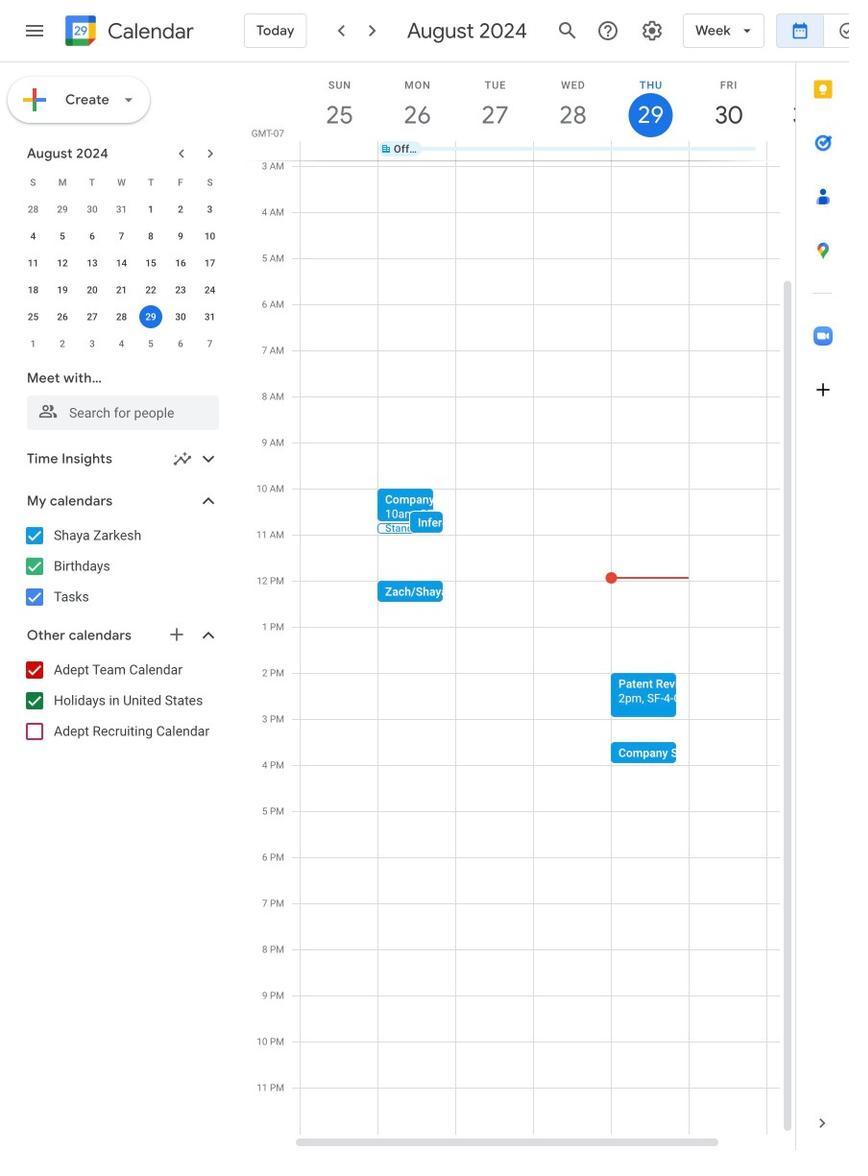 Task type: describe. For each thing, give the bounding box(es) containing it.
5 column header from the left
[[611, 62, 690, 160]]

main drawer image
[[23, 19, 46, 42]]

my calendars list
[[4, 521, 238, 613]]

6 column header from the left
[[689, 62, 768, 160]]

7 column header from the left
[[767, 62, 845, 160]]

wednesday, august 28 element
[[534, 62, 612, 143]]

3 cell from the left
[[456, 28, 534, 1135]]

sunday, august 25 element
[[301, 62, 378, 143]]

1 cell from the left
[[301, 28, 378, 1135]]

other calendars list
[[4, 655, 238, 747]]

5 cell from the left
[[606, 28, 849, 1135]]



Task type: locate. For each thing, give the bounding box(es) containing it.
row
[[292, 28, 849, 1135], [292, 126, 845, 172]]

None search field
[[0, 361, 238, 430]]

1 column header from the left
[[300, 62, 378, 160]]

tuesday, august 27 element
[[456, 62, 534, 143]]

4 column header from the left
[[533, 62, 612, 160]]

thursday, august 29, today element
[[612, 62, 690, 143]]

add other calendars image
[[167, 625, 186, 645]]

4 cell from the left
[[534, 28, 612, 1135]]

1 row from the top
[[292, 28, 849, 1135]]

cell
[[301, 28, 378, 1135], [378, 28, 593, 1135], [456, 28, 534, 1135], [534, 28, 612, 1135], [606, 28, 849, 1135], [690, 28, 768, 1135], [768, 28, 845, 1135]]

august 2024 grid
[[18, 169, 225, 357]]

7 cell from the left
[[768, 28, 845, 1135]]

monday, august 26 element
[[378, 62, 456, 143]]

2 row from the top
[[292, 126, 845, 172]]

calendar element
[[61, 12, 194, 54]]

2 column header from the left
[[378, 62, 456, 160]]

friday, august 30 element
[[690, 62, 768, 143]]

grid
[[246, 28, 849, 1151]]

heading inside calendar element
[[104, 20, 194, 43]]

column header
[[300, 62, 378, 160], [378, 62, 456, 160], [455, 62, 534, 160], [533, 62, 612, 160], [611, 62, 690, 160], [689, 62, 768, 160], [767, 62, 845, 160]]

3 column header from the left
[[455, 62, 534, 160]]

Search for people to meet text field
[[38, 396, 207, 430]]

heading
[[104, 20, 194, 43]]

tab list
[[796, 62, 849, 1097]]

settings menu image
[[641, 19, 664, 42]]

2 cell from the left
[[378, 28, 593, 1135]]

6 cell from the left
[[690, 28, 768, 1135]]



Task type: vqa. For each thing, say whether or not it's contained in the screenshot.
third cell from the right
yes



